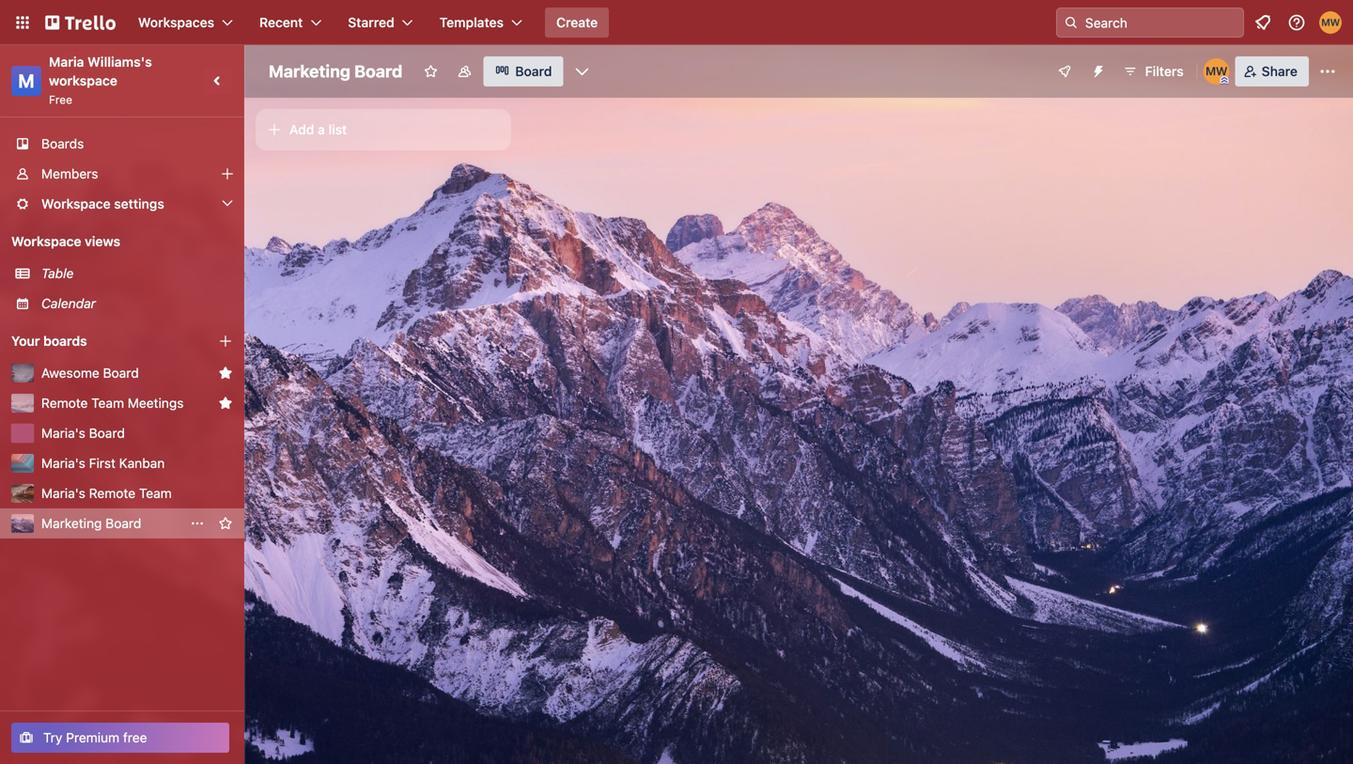 Task type: vqa. For each thing, say whether or not it's contained in the screenshot.
Awesome Board
yes



Task type: locate. For each thing, give the bounding box(es) containing it.
workspace inside popup button
[[41, 196, 111, 211]]

maria williams (mariawilliams94) image right filters
[[1204, 58, 1230, 85]]

maria
[[49, 54, 84, 70]]

0 vertical spatial marketing
[[269, 61, 351, 81]]

workspace settings button
[[0, 189, 244, 219]]

0 horizontal spatial marketing
[[41, 515, 102, 531]]

0 vertical spatial maria williams (mariawilliams94) image
[[1319, 11, 1342, 34]]

workspace down the members
[[41, 196, 111, 211]]

add a list button
[[256, 109, 511, 150]]

templates button
[[428, 8, 534, 38]]

settings
[[114, 196, 164, 211]]

1 horizontal spatial team
[[139, 485, 172, 501]]

Search field
[[1079, 8, 1243, 37]]

this member is an admin of this board. image
[[1220, 76, 1229, 85]]

premium
[[66, 730, 119, 745]]

primary element
[[0, 0, 1353, 45]]

0 vertical spatial maria's
[[41, 425, 85, 441]]

your boards
[[11, 333, 87, 349]]

team
[[91, 395, 124, 411], [139, 485, 172, 501]]

workspace
[[49, 73, 117, 88]]

customize views image
[[573, 62, 592, 81]]

team down awesome board
[[91, 395, 124, 411]]

remote team meetings
[[41, 395, 184, 411]]

2 vertical spatial maria's
[[41, 485, 85, 501]]

1 horizontal spatial marketing
[[269, 61, 351, 81]]

0 vertical spatial starred icon image
[[218, 366, 233, 381]]

marketing board down maria's remote team
[[41, 515, 141, 531]]

maria's for maria's remote team
[[41, 485, 85, 501]]

maria's inside maria's first kanban 'link'
[[41, 455, 85, 471]]

marketing
[[269, 61, 351, 81], [41, 515, 102, 531]]

maria williams (mariawilliams94) image right open information menu image at the right of page
[[1319, 11, 1342, 34]]

boards link
[[0, 129, 244, 159]]

1 vertical spatial maria's
[[41, 455, 85, 471]]

board down the starred popup button
[[354, 61, 403, 81]]

maria's
[[41, 425, 85, 441], [41, 455, 85, 471], [41, 485, 85, 501]]

1 vertical spatial remote
[[89, 485, 135, 501]]

0 vertical spatial marketing board
[[269, 61, 403, 81]]

free
[[123, 730, 147, 745]]

board inside text box
[[354, 61, 403, 81]]

marketing board
[[269, 61, 403, 81], [41, 515, 141, 531]]

1 starred icon image from the top
[[218, 366, 233, 381]]

marketing down maria's remote team
[[41, 515, 102, 531]]

table link
[[41, 264, 233, 283]]

1 vertical spatial marketing board
[[41, 515, 141, 531]]

awesome
[[41, 365, 99, 381]]

marketing board inside marketing board text box
[[269, 61, 403, 81]]

0 horizontal spatial remote
[[41, 395, 88, 411]]

workspace for workspace settings
[[41, 196, 111, 211]]

workspaces button
[[127, 8, 244, 38]]

1 vertical spatial team
[[139, 485, 172, 501]]

templates
[[440, 15, 504, 30]]

board up maria's first kanban
[[89, 425, 125, 441]]

back to home image
[[45, 8, 116, 38]]

maria's inside maria's board link
[[41, 425, 85, 441]]

marketing inside text box
[[269, 61, 351, 81]]

recent
[[259, 15, 303, 30]]

free
[[49, 93, 72, 106]]

maria's for maria's first kanban
[[41, 455, 85, 471]]

starred icon image for remote team meetings
[[218, 396, 233, 411]]

1 maria's from the top
[[41, 425, 85, 441]]

maria williams (mariawilliams94) image
[[1319, 11, 1342, 34], [1204, 58, 1230, 85]]

board
[[354, 61, 403, 81], [515, 63, 552, 79], [103, 365, 139, 381], [89, 425, 125, 441], [105, 515, 141, 531]]

maria's down maria's first kanban
[[41, 485, 85, 501]]

0 horizontal spatial team
[[91, 395, 124, 411]]

2 maria's from the top
[[41, 455, 85, 471]]

workspace settings
[[41, 196, 164, 211]]

0 horizontal spatial maria williams (mariawilliams94) image
[[1204, 58, 1230, 85]]

1 vertical spatial maria williams (mariawilliams94) image
[[1204, 58, 1230, 85]]

0 horizontal spatial marketing board
[[41, 515, 141, 531]]

1 vertical spatial marketing
[[41, 515, 102, 531]]

share button
[[1235, 56, 1309, 86]]

1 horizontal spatial marketing board
[[269, 61, 403, 81]]

remote down awesome
[[41, 395, 88, 411]]

2 starred icon image from the top
[[218, 396, 233, 411]]

board down maria's remote team link
[[105, 515, 141, 531]]

remote
[[41, 395, 88, 411], [89, 485, 135, 501]]

maria's first kanban link
[[41, 454, 233, 473]]

create
[[556, 15, 598, 30]]

maria's inside maria's remote team link
[[41, 485, 85, 501]]

workspace
[[41, 196, 111, 211], [11, 234, 81, 249]]

maria's remote team link
[[41, 484, 233, 503]]

open information menu image
[[1287, 13, 1306, 32]]

add board image
[[218, 334, 233, 349]]

board for maria's board link
[[89, 425, 125, 441]]

team down kanban
[[139, 485, 172, 501]]

board link
[[483, 56, 563, 86]]

maria williams's workspace link
[[49, 54, 155, 88]]

maria's up maria's first kanban
[[41, 425, 85, 441]]

try premium free button
[[11, 723, 229, 753]]

remote inside "button"
[[41, 395, 88, 411]]

1 vertical spatial starred icon image
[[218, 396, 233, 411]]

board up remote team meetings "button" at the left bottom of the page
[[103, 365, 139, 381]]

show menu image
[[1318, 62, 1337, 81]]

workspace up table
[[11, 234, 81, 249]]

search image
[[1064, 15, 1079, 30]]

0 vertical spatial remote
[[41, 395, 88, 411]]

team inside "button"
[[91, 395, 124, 411]]

marketing board up list
[[269, 61, 403, 81]]

1 vertical spatial workspace
[[11, 234, 81, 249]]

0 vertical spatial team
[[91, 395, 124, 411]]

board inside button
[[103, 365, 139, 381]]

share
[[1262, 63, 1298, 79]]

0 vertical spatial workspace
[[41, 196, 111, 211]]

starred icon image
[[218, 366, 233, 381], [218, 396, 233, 411]]

Board name text field
[[259, 56, 412, 86]]

add a list
[[289, 122, 347, 137]]

marketing down recent popup button
[[269, 61, 351, 81]]

list
[[328, 122, 347, 137]]

boards
[[43, 333, 87, 349]]

marketing board inside marketing board link
[[41, 515, 141, 531]]

board left customize views icon
[[515, 63, 552, 79]]

try premium free
[[43, 730, 147, 745]]

star icon image
[[218, 516, 233, 531]]

maria's down maria's board
[[41, 455, 85, 471]]

workspace for workspace views
[[11, 234, 81, 249]]

remote up marketing board link
[[89, 485, 135, 501]]

3 maria's from the top
[[41, 485, 85, 501]]

remote team meetings button
[[41, 394, 211, 413]]

workspaces
[[138, 15, 214, 30]]

a
[[318, 122, 325, 137]]



Task type: describe. For each thing, give the bounding box(es) containing it.
starred
[[348, 15, 394, 30]]

board actions menu image
[[190, 516, 205, 531]]

boards
[[41, 136, 84, 151]]

maria's for maria's board
[[41, 425, 85, 441]]

1 horizontal spatial maria williams (mariawilliams94) image
[[1319, 11, 1342, 34]]

marketing board link
[[41, 514, 180, 533]]

0 notifications image
[[1252, 11, 1274, 34]]

workspace navigation collapse icon image
[[205, 68, 231, 94]]

m
[[18, 70, 35, 92]]

board for the awesome board button
[[103, 365, 139, 381]]

views
[[85, 234, 120, 249]]

first
[[89, 455, 116, 471]]

members link
[[0, 159, 244, 189]]

try
[[43, 730, 62, 745]]

calendar link
[[41, 294, 233, 313]]

board for marketing board link
[[105, 515, 141, 531]]

recent button
[[248, 8, 333, 38]]

starred button
[[337, 8, 424, 38]]

create button
[[545, 8, 609, 38]]

maria's remote team
[[41, 485, 172, 501]]

automation image
[[1083, 56, 1110, 83]]

workspace views
[[11, 234, 120, 249]]

m link
[[11, 66, 41, 96]]

maria's board
[[41, 425, 125, 441]]

williams's
[[87, 54, 152, 70]]

awesome board
[[41, 365, 139, 381]]

filters
[[1145, 63, 1184, 79]]

meetings
[[128, 395, 184, 411]]

maria's first kanban
[[41, 455, 165, 471]]

table
[[41, 265, 74, 281]]

power ups image
[[1057, 64, 1072, 79]]

your boards with 6 items element
[[11, 330, 190, 352]]

workspace visible image
[[457, 64, 472, 79]]

star or unstar board image
[[423, 64, 438, 79]]

starred icon image for awesome board
[[218, 366, 233, 381]]

awesome board button
[[41, 364, 211, 382]]

add
[[289, 122, 314, 137]]

calendar
[[41, 296, 96, 311]]

maria's board link
[[41, 424, 233, 443]]

maria williams's workspace free
[[49, 54, 155, 106]]

your
[[11, 333, 40, 349]]

members
[[41, 166, 98, 181]]

filters button
[[1117, 56, 1189, 86]]

kanban
[[119, 455, 165, 471]]

1 horizontal spatial remote
[[89, 485, 135, 501]]



